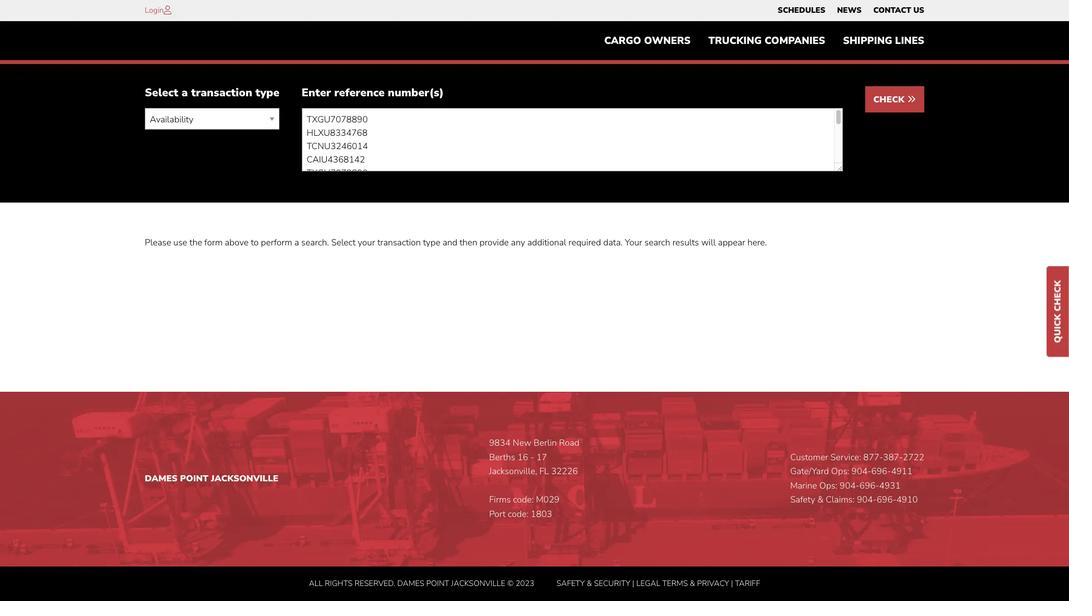 Task type: describe. For each thing, give the bounding box(es) containing it.
customer service: 877-387-2722 gate/yard ops: 904-696-4911 marine ops: 904-696-4931 safety & claims: 904-696-4910
[[790, 451, 925, 506]]

number(s)
[[388, 85, 444, 100]]

terms
[[662, 578, 688, 589]]

check inside button
[[874, 94, 907, 106]]

please use the form above to perform a search. select your transaction type and then provide any additional required data. your search results will appear here.
[[145, 237, 767, 249]]

9834 new berlin road berths 16 - 17 jacksonville, fl 32226
[[489, 437, 580, 478]]

& inside customer service: 877-387-2722 gate/yard ops: 904-696-4911 marine ops: 904-696-4931 safety & claims: 904-696-4910
[[818, 494, 824, 506]]

0 horizontal spatial dames
[[145, 473, 178, 485]]

0 horizontal spatial &
[[587, 578, 592, 589]]

tariff link
[[735, 578, 760, 589]]

quick check
[[1052, 281, 1064, 343]]

all rights reserved. dames point jacksonville © 2023
[[309, 578, 534, 589]]

1 vertical spatial a
[[294, 237, 299, 249]]

32226
[[551, 466, 578, 478]]

menu bar containing schedules
[[772, 3, 930, 18]]

safety & security link
[[557, 578, 631, 589]]

safety & security | legal terms & privacy | tariff
[[557, 578, 760, 589]]

news link
[[837, 3, 862, 18]]

perform
[[261, 237, 292, 249]]

service:
[[831, 451, 861, 464]]

1 vertical spatial select
[[331, 237, 356, 249]]

0 vertical spatial 904-
[[852, 466, 872, 478]]

customer
[[790, 451, 829, 464]]

2 | from the left
[[731, 578, 733, 589]]

contact
[[873, 5, 911, 16]]

387-
[[883, 451, 903, 464]]

footer containing 9834 new berlin road
[[0, 392, 1069, 602]]

select a transaction type
[[145, 85, 279, 100]]

check button
[[865, 87, 925, 113]]

cargo owners link
[[595, 30, 700, 52]]

menu bar containing cargo owners
[[595, 30, 933, 52]]

firms
[[489, 494, 511, 506]]

9834
[[489, 437, 511, 449]]

form
[[204, 237, 223, 249]]

use
[[173, 237, 187, 249]]

0 vertical spatial select
[[145, 85, 178, 100]]

required
[[569, 237, 601, 249]]

4910
[[897, 494, 918, 506]]

shipping lines link
[[834, 30, 933, 52]]

fl
[[539, 466, 549, 478]]

claims:
[[826, 494, 855, 506]]

trucking
[[709, 34, 762, 47]]

gate/yard
[[790, 466, 829, 478]]

legal
[[636, 578, 660, 589]]

any
[[511, 237, 525, 249]]

0 vertical spatial jacksonville
[[211, 473, 279, 485]]

berlin
[[534, 437, 557, 449]]

legal terms & privacy link
[[636, 578, 729, 589]]

0 horizontal spatial a
[[182, 85, 188, 100]]

companies
[[765, 34, 825, 47]]

here.
[[748, 237, 767, 249]]

login
[[145, 5, 164, 16]]

search.
[[301, 237, 329, 249]]

cargo owners
[[604, 34, 691, 47]]

enter reference number(s)
[[302, 85, 444, 100]]

login link
[[145, 5, 164, 16]]

1 vertical spatial safety
[[557, 578, 585, 589]]

news
[[837, 5, 862, 16]]

16
[[518, 451, 528, 464]]

marine
[[790, 480, 817, 492]]

quick check link
[[1047, 267, 1069, 357]]

enter
[[302, 85, 331, 100]]

1 vertical spatial dames
[[397, 578, 424, 589]]

1 vertical spatial 696-
[[860, 480, 879, 492]]

angle double right image
[[907, 95, 916, 104]]

privacy
[[697, 578, 729, 589]]

security
[[594, 578, 631, 589]]

4931
[[879, 480, 901, 492]]



Task type: vqa. For each thing, say whether or not it's contained in the screenshot.
The - in the 9834 New Berlin Road Berths 16 - 17 Jacksonville, Fl 32226
no



Task type: locate. For each thing, give the bounding box(es) containing it.
0 vertical spatial point
[[180, 473, 209, 485]]

1 horizontal spatial point
[[426, 578, 449, 589]]

berths
[[489, 451, 515, 464]]

1 vertical spatial code:
[[508, 509, 529, 521]]

4911
[[891, 466, 913, 478]]

dames point jacksonville
[[145, 473, 279, 485]]

1 horizontal spatial dames
[[397, 578, 424, 589]]

2 vertical spatial 904-
[[857, 494, 877, 506]]

1 vertical spatial point
[[426, 578, 449, 589]]

your
[[358, 237, 375, 249]]

firms code:  m029 port code:  1803
[[489, 494, 560, 521]]

& left claims:
[[818, 494, 824, 506]]

a
[[182, 85, 188, 100], [294, 237, 299, 249]]

1 vertical spatial transaction
[[377, 237, 421, 249]]

the
[[190, 237, 202, 249]]

1 horizontal spatial check
[[1052, 281, 1064, 312]]

1 | from the left
[[632, 578, 634, 589]]

1 horizontal spatial transaction
[[377, 237, 421, 249]]

1 vertical spatial menu bar
[[595, 30, 933, 52]]

0 vertical spatial menu bar
[[772, 3, 930, 18]]

point
[[180, 473, 209, 485], [426, 578, 449, 589]]

| left legal
[[632, 578, 634, 589]]

and
[[443, 237, 458, 249]]

dames
[[145, 473, 178, 485], [397, 578, 424, 589]]

1 horizontal spatial a
[[294, 237, 299, 249]]

2023
[[516, 578, 534, 589]]

trucking companies link
[[700, 30, 834, 52]]

904- down '877-'
[[852, 466, 872, 478]]

& right the terms
[[690, 578, 695, 589]]

jacksonville
[[211, 473, 279, 485], [451, 578, 505, 589]]

0 vertical spatial dames
[[145, 473, 178, 485]]

to
[[251, 237, 259, 249]]

menu bar
[[772, 3, 930, 18], [595, 30, 933, 52]]

0 vertical spatial safety
[[790, 494, 815, 506]]

0 horizontal spatial type
[[256, 85, 279, 100]]

2722
[[903, 451, 925, 464]]

new
[[513, 437, 532, 449]]

ops:
[[831, 466, 850, 478], [820, 480, 838, 492]]

877-
[[864, 451, 883, 464]]

lines
[[895, 34, 925, 47]]

696-
[[872, 466, 891, 478], [860, 480, 879, 492], [877, 494, 897, 506]]

quick
[[1052, 314, 1064, 343]]

menu bar up shipping
[[772, 3, 930, 18]]

17
[[537, 451, 547, 464]]

1 horizontal spatial |
[[731, 578, 733, 589]]

check
[[874, 94, 907, 106], [1052, 281, 1064, 312]]

us
[[914, 5, 925, 16]]

shipping
[[843, 34, 892, 47]]

0 horizontal spatial transaction
[[191, 85, 252, 100]]

cargo
[[604, 34, 641, 47]]

1803
[[531, 509, 552, 521]]

above
[[225, 237, 249, 249]]

will
[[701, 237, 716, 249]]

0 vertical spatial transaction
[[191, 85, 252, 100]]

0 vertical spatial a
[[182, 85, 188, 100]]

safety down marine
[[790, 494, 815, 506]]

0 horizontal spatial select
[[145, 85, 178, 100]]

1 vertical spatial 904-
[[840, 480, 860, 492]]

trucking companies
[[709, 34, 825, 47]]

0 vertical spatial code:
[[513, 494, 534, 506]]

all
[[309, 578, 323, 589]]

904-
[[852, 466, 872, 478], [840, 480, 860, 492], [857, 494, 877, 506]]

search
[[645, 237, 670, 249]]

2 horizontal spatial &
[[818, 494, 824, 506]]

appear
[[718, 237, 745, 249]]

schedules
[[778, 5, 826, 16]]

contact us link
[[873, 3, 925, 18]]

1 vertical spatial type
[[423, 237, 440, 249]]

-
[[531, 451, 534, 464]]

Enter reference number(s) text field
[[302, 108, 843, 172]]

menu bar down 'schedules' link
[[595, 30, 933, 52]]

1 horizontal spatial &
[[690, 578, 695, 589]]

reserved.
[[355, 578, 395, 589]]

additional
[[528, 237, 566, 249]]

safety inside customer service: 877-387-2722 gate/yard ops: 904-696-4911 marine ops: 904-696-4931 safety & claims: 904-696-4910
[[790, 494, 815, 506]]

road
[[559, 437, 580, 449]]

1 horizontal spatial safety
[[790, 494, 815, 506]]

904- up claims:
[[840, 480, 860, 492]]

shipping lines
[[843, 34, 925, 47]]

0 horizontal spatial point
[[180, 473, 209, 485]]

1 horizontal spatial jacksonville
[[451, 578, 505, 589]]

your
[[625, 237, 642, 249]]

reference
[[334, 85, 385, 100]]

type
[[256, 85, 279, 100], [423, 237, 440, 249]]

ops: down service:
[[831, 466, 850, 478]]

please
[[145, 237, 171, 249]]

code: right port
[[508, 509, 529, 521]]

0 horizontal spatial check
[[874, 94, 907, 106]]

&
[[818, 494, 824, 506], [587, 578, 592, 589], [690, 578, 695, 589]]

1 horizontal spatial type
[[423, 237, 440, 249]]

0 horizontal spatial safety
[[557, 578, 585, 589]]

& left security
[[587, 578, 592, 589]]

rights
[[325, 578, 353, 589]]

0 horizontal spatial |
[[632, 578, 634, 589]]

code: up 1803
[[513, 494, 534, 506]]

| left "tariff"
[[731, 578, 733, 589]]

select
[[145, 85, 178, 100], [331, 237, 356, 249]]

m029
[[536, 494, 560, 506]]

904- right claims:
[[857, 494, 877, 506]]

2 vertical spatial 696-
[[877, 494, 897, 506]]

port
[[489, 509, 506, 521]]

0 vertical spatial ops:
[[831, 466, 850, 478]]

type left enter
[[256, 85, 279, 100]]

1 vertical spatial ops:
[[820, 480, 838, 492]]

0 horizontal spatial jacksonville
[[211, 473, 279, 485]]

then
[[460, 237, 477, 249]]

user image
[[164, 6, 172, 14]]

jacksonville,
[[489, 466, 537, 478]]

owners
[[644, 34, 691, 47]]

0 vertical spatial check
[[874, 94, 907, 106]]

0 vertical spatial 696-
[[872, 466, 891, 478]]

1 horizontal spatial select
[[331, 237, 356, 249]]

tariff
[[735, 578, 760, 589]]

results
[[673, 237, 699, 249]]

©
[[507, 578, 514, 589]]

footer
[[0, 392, 1069, 602]]

1 vertical spatial jacksonville
[[451, 578, 505, 589]]

0 vertical spatial type
[[256, 85, 279, 100]]

transaction
[[191, 85, 252, 100], [377, 237, 421, 249]]

data.
[[603, 237, 623, 249]]

schedules link
[[778, 3, 826, 18]]

ops: up claims:
[[820, 480, 838, 492]]

provide
[[480, 237, 509, 249]]

code:
[[513, 494, 534, 506], [508, 509, 529, 521]]

safety
[[790, 494, 815, 506], [557, 578, 585, 589]]

1 vertical spatial check
[[1052, 281, 1064, 312]]

contact us
[[873, 5, 925, 16]]

safety left security
[[557, 578, 585, 589]]

type left and
[[423, 237, 440, 249]]

|
[[632, 578, 634, 589], [731, 578, 733, 589]]



